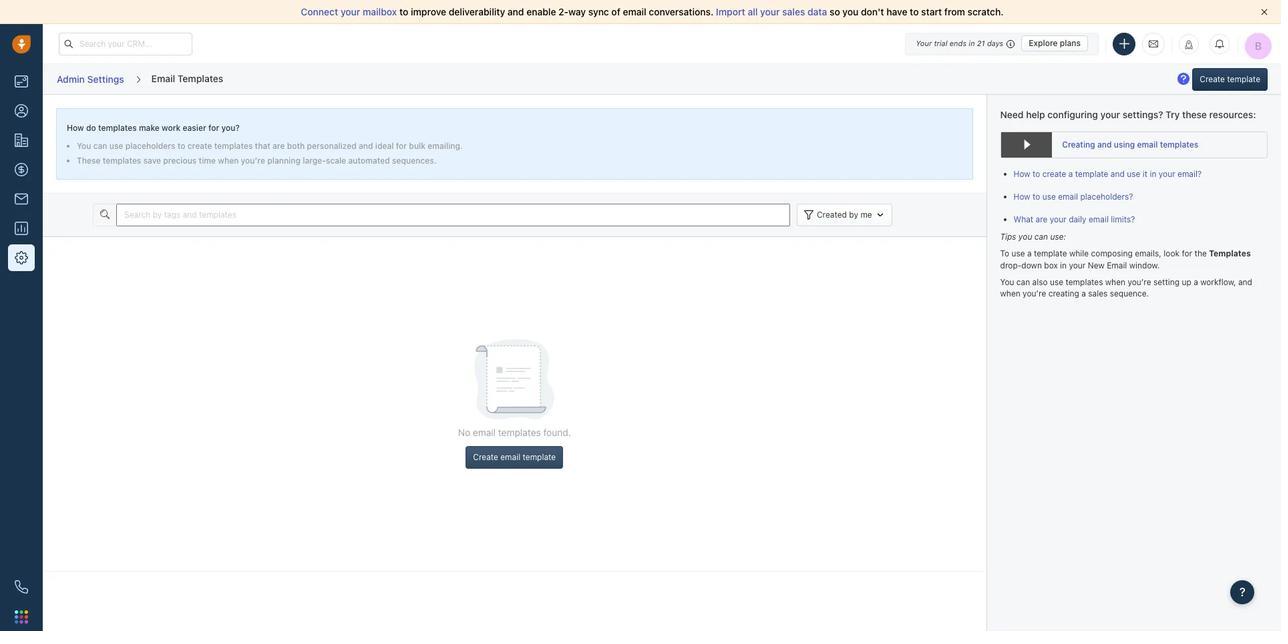 Task type: describe. For each thing, give the bounding box(es) containing it.
admin
[[57, 73, 85, 85]]

setting
[[1154, 277, 1180, 287]]

a right up
[[1194, 277, 1199, 287]]

2 horizontal spatial in
[[1150, 169, 1157, 179]]

bulk
[[409, 141, 426, 151]]

templates inside you can also use templates when you're setting up a workflow, and when you're creating a sales sequence.
[[1066, 277, 1103, 287]]

how do templates make work easier for you?
[[67, 123, 240, 133]]

can for also
[[1017, 277, 1030, 287]]

help
[[1026, 109, 1045, 120]]

what are your daily email limits?
[[1014, 215, 1135, 225]]

look
[[1164, 249, 1180, 259]]

do
[[86, 123, 96, 133]]

and inside creating and using email templates link
[[1098, 140, 1112, 150]]

explore plans link
[[1022, 35, 1088, 51]]

templates down you?
[[214, 141, 253, 151]]

created by me
[[817, 210, 872, 220]]

resources:
[[1210, 109, 1256, 120]]

deliverability
[[449, 6, 505, 17]]

data
[[808, 6, 827, 17]]

all
[[748, 6, 758, 17]]

template inside "create email template" button
[[523, 452, 556, 462]]

close image
[[1261, 9, 1268, 15]]

using
[[1114, 140, 1135, 150]]

that
[[255, 141, 270, 151]]

also
[[1033, 277, 1048, 287]]

email right "using"
[[1138, 140, 1158, 150]]

creating
[[1063, 140, 1096, 150]]

use inside you can use placeholders to create templates that are both personalized and ideal for bulk emailing. these templates save precious time when you're planning large-scale automated sequences.
[[109, 141, 123, 151]]

enable
[[527, 6, 556, 17]]

these
[[1183, 109, 1207, 120]]

no
[[458, 427, 470, 438]]

2 vertical spatial when
[[1001, 289, 1021, 299]]

to use a template while composing emails, look for the templates drop-down box in your new email window.
[[1001, 249, 1251, 270]]

emailing.
[[428, 141, 463, 151]]

conversations.
[[649, 6, 714, 17]]

creating and using email templates link
[[1001, 131, 1268, 158]]

up
[[1182, 277, 1192, 287]]

precious
[[163, 156, 197, 166]]

drop-
[[1001, 260, 1022, 270]]

templates left save
[[103, 156, 141, 166]]

how for how to create a template and use it in your email?
[[1014, 169, 1031, 179]]

phone image
[[15, 581, 28, 594]]

automated
[[348, 156, 390, 166]]

what are your daily email limits? link
[[1014, 215, 1135, 225]]

work
[[162, 123, 181, 133]]

no email templates found.
[[458, 427, 571, 438]]

2-
[[559, 6, 569, 17]]

easier
[[183, 123, 206, 133]]

create for create email template
[[473, 452, 498, 462]]

hotspot (open by clicking or pressing space/enter) alert dialog
[[1176, 71, 1192, 88]]

email inside button
[[501, 452, 521, 462]]

make
[[139, 123, 160, 133]]

sequence.
[[1110, 289, 1149, 299]]

create email template
[[473, 452, 556, 462]]

21
[[977, 39, 985, 47]]

need help configuring your settings? try these resources:
[[1001, 109, 1256, 120]]

use:
[[1051, 232, 1066, 242]]

your
[[916, 39, 932, 47]]

time
[[199, 156, 216, 166]]

from
[[945, 6, 965, 17]]

limits?
[[1111, 215, 1135, 225]]

down
[[1022, 260, 1042, 270]]

large-
[[303, 156, 326, 166]]

1 vertical spatial when
[[1106, 277, 1126, 287]]

your right all
[[760, 6, 780, 17]]

creating
[[1049, 289, 1080, 299]]

how to create a template and use it in your email? link
[[1014, 169, 1202, 179]]

0 vertical spatial you
[[843, 6, 859, 17]]

you for you can use placeholders to create templates that are both personalized and ideal for bulk emailing. these templates save precious time when you're planning large-scale automated sequences.
[[77, 141, 91, 151]]

sales inside you can also use templates when you're setting up a workflow, and when you're creating a sales sequence.
[[1089, 289, 1108, 299]]

Search by tags and templates text field
[[116, 204, 790, 226]]

how to use email placeholders?
[[1014, 192, 1133, 202]]

admin settings link
[[56, 69, 125, 90]]

template inside to use a template while composing emails, look for the templates drop-down box in your new email window.
[[1034, 249, 1067, 259]]

placeholders?
[[1081, 192, 1133, 202]]

these
[[77, 156, 101, 166]]

templates up 'create email template'
[[498, 427, 541, 438]]

how for how to use email placeholders?
[[1014, 192, 1031, 202]]

trial
[[934, 39, 948, 47]]

1 horizontal spatial you're
[[1023, 289, 1047, 299]]

improve
[[411, 6, 446, 17]]

and up placeholders?
[[1111, 169, 1125, 179]]

email?
[[1178, 169, 1202, 179]]

0 vertical spatial email
[[151, 73, 175, 84]]

what's new image
[[1185, 40, 1194, 49]]

and inside you can also use templates when you're setting up a workflow, and when you're creating a sales sequence.
[[1239, 277, 1253, 287]]

connect your mailbox link
[[301, 6, 400, 17]]



Task type: vqa. For each thing, say whether or not it's contained in the screenshot.
deliverability
yes



Task type: locate. For each thing, give the bounding box(es) containing it.
so
[[830, 6, 840, 17]]

created by me button
[[797, 204, 892, 226], [797, 204, 892, 226]]

tips you can use:
[[1001, 232, 1066, 242]]

are up planning
[[273, 141, 285, 151]]

can inside you can also use templates when you're setting up a workflow, and when you're creating a sales sequence.
[[1017, 277, 1030, 287]]

new
[[1088, 260, 1105, 270]]

1 vertical spatial how
[[1014, 169, 1031, 179]]

create inside button
[[473, 452, 498, 462]]

template inside create template "button"
[[1228, 74, 1261, 84]]

to up what at the top
[[1033, 192, 1041, 202]]

1 vertical spatial create
[[1043, 169, 1067, 179]]

save
[[143, 156, 161, 166]]

your
[[341, 6, 360, 17], [760, 6, 780, 17], [1101, 109, 1121, 120], [1159, 169, 1176, 179], [1050, 215, 1067, 225], [1069, 260, 1086, 270]]

you're inside you can use placeholders to create templates that are both personalized and ideal for bulk emailing. these templates save precious time when you're planning large-scale automated sequences.
[[241, 156, 265, 166]]

can inside you can use placeholders to create templates that are both personalized and ideal for bulk emailing. these templates save precious time when you're planning large-scale automated sequences.
[[93, 141, 107, 151]]

what
[[1014, 215, 1034, 225]]

way
[[569, 6, 586, 17]]

while
[[1070, 249, 1089, 259]]

your trial ends in 21 days
[[916, 39, 1004, 47]]

to up how to use email placeholders? link
[[1033, 169, 1041, 179]]

you
[[843, 6, 859, 17], [1019, 232, 1033, 242]]

planning
[[267, 156, 301, 166]]

you're down that
[[241, 156, 265, 166]]

don't
[[861, 6, 884, 17]]

create email template button
[[466, 446, 563, 469]]

0 vertical spatial are
[[273, 141, 285, 151]]

use left placeholders
[[109, 141, 123, 151]]

in left 21
[[969, 39, 975, 47]]

you right so
[[843, 6, 859, 17]]

0 horizontal spatial when
[[218, 156, 239, 166]]

1 vertical spatial templates
[[1209, 249, 1251, 259]]

need
[[1001, 109, 1024, 120]]

1 horizontal spatial email
[[1107, 260, 1127, 270]]

email
[[623, 6, 647, 17], [1138, 140, 1158, 150], [1059, 192, 1079, 202], [1089, 215, 1109, 225], [473, 427, 496, 438], [501, 452, 521, 462]]

you right tips
[[1019, 232, 1033, 242]]

2 vertical spatial how
[[1014, 192, 1031, 202]]

when
[[218, 156, 239, 166], [1106, 277, 1126, 287], [1001, 289, 1021, 299]]

you up these
[[77, 141, 91, 151]]

0 vertical spatial create
[[1200, 74, 1225, 84]]

1 horizontal spatial templates
[[1209, 249, 1251, 259]]

for inside to use a template while composing emails, look for the templates drop-down box in your new email window.
[[1182, 249, 1193, 259]]

daily
[[1069, 215, 1087, 225]]

1 vertical spatial email
[[1107, 260, 1127, 270]]

connect
[[301, 6, 338, 17]]

create template button
[[1193, 68, 1268, 91]]

use right the to
[[1012, 249, 1025, 259]]

email up work
[[151, 73, 175, 84]]

1 vertical spatial can
[[1035, 232, 1048, 242]]

email up what are your daily email limits? link on the right of the page
[[1059, 192, 1079, 202]]

a
[[1069, 169, 1073, 179], [1028, 249, 1032, 259], [1194, 277, 1199, 287], [1082, 289, 1086, 299]]

composing
[[1091, 249, 1133, 259]]

you inside you can use placeholders to create templates that are both personalized and ideal for bulk emailing. these templates save precious time when you're planning large-scale automated sequences.
[[77, 141, 91, 151]]

send email image
[[1149, 38, 1159, 49]]

created
[[817, 210, 847, 220]]

template down found.
[[523, 452, 556, 462]]

scratch.
[[968, 6, 1004, 17]]

you?
[[222, 123, 240, 133]]

0 horizontal spatial you're
[[241, 156, 265, 166]]

try
[[1166, 109, 1180, 120]]

0 horizontal spatial can
[[93, 141, 107, 151]]

your up use:
[[1050, 215, 1067, 225]]

create up 'time'
[[188, 141, 212, 151]]

are
[[273, 141, 285, 151], [1036, 215, 1048, 225]]

1 horizontal spatial create
[[1043, 169, 1067, 179]]

2 vertical spatial for
[[1182, 249, 1193, 259]]

and left "using"
[[1098, 140, 1112, 150]]

0 horizontal spatial create
[[473, 452, 498, 462]]

you inside you can also use templates when you're setting up a workflow, and when you're creating a sales sequence.
[[1001, 277, 1015, 287]]

import all your sales data link
[[716, 6, 830, 17]]

2 vertical spatial can
[[1017, 277, 1030, 287]]

create inside you can use placeholders to create templates that are both personalized and ideal for bulk emailing. these templates save precious time when you're planning large-scale automated sequences.
[[188, 141, 212, 151]]

for inside you can use placeholders to create templates that are both personalized and ideal for bulk emailing. these templates save precious time when you're planning large-scale automated sequences.
[[396, 141, 407, 151]]

when inside you can use placeholders to create templates that are both personalized and ideal for bulk emailing. these templates save precious time when you're planning large-scale automated sequences.
[[218, 156, 239, 166]]

for left you?
[[208, 123, 219, 133]]

use up what are your daily email limits?
[[1043, 192, 1056, 202]]

placeholders
[[125, 141, 175, 151]]

0 horizontal spatial templates
[[178, 73, 223, 84]]

to right "mailbox"
[[400, 6, 408, 17]]

you're up the sequence.
[[1128, 277, 1152, 287]]

Search your CRM... text field
[[59, 32, 192, 55]]

templates right the
[[1209, 249, 1251, 259]]

you can also use templates when you're setting up a workflow, and when you're creating a sales sequence.
[[1001, 277, 1253, 299]]

0 horizontal spatial for
[[208, 123, 219, 133]]

0 horizontal spatial you
[[843, 6, 859, 17]]

and left enable on the top left
[[508, 6, 524, 17]]

sequences.
[[392, 156, 437, 166]]

tips
[[1001, 232, 1017, 242]]

window.
[[1130, 260, 1160, 270]]

workflow,
[[1201, 277, 1237, 287]]

create template
[[1200, 74, 1261, 84]]

mailbox
[[363, 6, 397, 17]]

your down while
[[1069, 260, 1086, 270]]

sales left "data"
[[783, 6, 805, 17]]

1 horizontal spatial when
[[1001, 289, 1021, 299]]

are inside you can use placeholders to create templates that are both personalized and ideal for bulk emailing. these templates save precious time when you're planning large-scale automated sequences.
[[273, 141, 285, 151]]

admin settings
[[57, 73, 124, 85]]

2 horizontal spatial can
[[1035, 232, 1048, 242]]

scale
[[326, 156, 346, 166]]

plans
[[1060, 38, 1081, 48]]

of
[[612, 6, 621, 17]]

explore
[[1029, 38, 1058, 48]]

found.
[[544, 427, 571, 438]]

templates inside to use a template while composing emails, look for the templates drop-down box in your new email window.
[[1209, 249, 1251, 259]]

templates right do
[[98, 123, 137, 133]]

0 horizontal spatial you
[[77, 141, 91, 151]]

1 horizontal spatial in
[[1060, 260, 1067, 270]]

creating and using email templates
[[1063, 140, 1199, 150]]

in inside to use a template while composing emails, look for the templates drop-down box in your new email window.
[[1060, 260, 1067, 270]]

can
[[93, 141, 107, 151], [1035, 232, 1048, 242], [1017, 277, 1030, 287]]

you can use placeholders to create templates that are both personalized and ideal for bulk emailing. these templates save precious time when you're planning large-scale automated sequences.
[[77, 141, 463, 166]]

sync
[[588, 6, 609, 17]]

2 horizontal spatial when
[[1106, 277, 1126, 287]]

create up how to use email placeholders? link
[[1043, 169, 1067, 179]]

create
[[188, 141, 212, 151], [1043, 169, 1067, 179]]

a up how to use email placeholders? link
[[1069, 169, 1073, 179]]

use inside you can also use templates when you're setting up a workflow, and when you're creating a sales sequence.
[[1050, 277, 1064, 287]]

the
[[1195, 249, 1207, 259]]

by
[[849, 210, 859, 220]]

phone element
[[8, 574, 35, 601]]

to up precious
[[178, 141, 185, 151]]

1 horizontal spatial you
[[1019, 232, 1033, 242]]

your left settings?
[[1101, 109, 1121, 120]]

0 vertical spatial when
[[218, 156, 239, 166]]

in right it
[[1150, 169, 1157, 179]]

freshworks switcher image
[[15, 611, 28, 624]]

1 horizontal spatial for
[[396, 141, 407, 151]]

can left use:
[[1035, 232, 1048, 242]]

0 vertical spatial can
[[93, 141, 107, 151]]

1 horizontal spatial create
[[1200, 74, 1225, 84]]

sales down new
[[1089, 289, 1108, 299]]

ideal
[[375, 141, 394, 151]]

email down the "composing" on the top right
[[1107, 260, 1127, 270]]

for left the
[[1182, 249, 1193, 259]]

use inside to use a template while composing emails, look for the templates drop-down box in your new email window.
[[1012, 249, 1025, 259]]

templates down try
[[1160, 140, 1199, 150]]

1 vertical spatial create
[[473, 452, 498, 462]]

create for create template
[[1200, 74, 1225, 84]]

your inside to use a template while composing emails, look for the templates drop-down box in your new email window.
[[1069, 260, 1086, 270]]

template up resources:
[[1228, 74, 1261, 84]]

0 vertical spatial templates
[[178, 73, 223, 84]]

box
[[1045, 260, 1058, 270]]

to inside you can use placeholders to create templates that are both personalized and ideal for bulk emailing. these templates save precious time when you're planning large-scale automated sequences.
[[178, 141, 185, 151]]

templates up easier
[[178, 73, 223, 84]]

email right "no"
[[473, 427, 496, 438]]

create down no email templates found.
[[473, 452, 498, 462]]

2 horizontal spatial you're
[[1128, 277, 1152, 287]]

and right workflow,
[[1239, 277, 1253, 287]]

template
[[1228, 74, 1261, 84], [1076, 169, 1109, 179], [1034, 249, 1067, 259], [523, 452, 556, 462]]

1 vertical spatial are
[[1036, 215, 1048, 225]]

templates
[[178, 73, 223, 84], [1209, 249, 1251, 259]]

use left it
[[1127, 169, 1141, 179]]

a right creating
[[1082, 289, 1086, 299]]

ends
[[950, 39, 967, 47]]

1 vertical spatial for
[[396, 141, 407, 151]]

templates
[[98, 123, 137, 133], [1160, 140, 1199, 150], [214, 141, 253, 151], [103, 156, 141, 166], [1066, 277, 1103, 287], [498, 427, 541, 438]]

1 horizontal spatial you
[[1001, 277, 1015, 287]]

personalized
[[307, 141, 357, 151]]

your right it
[[1159, 169, 1176, 179]]

and inside you can use placeholders to create templates that are both personalized and ideal for bulk emailing. these templates save precious time when you're planning large-scale automated sequences.
[[359, 141, 373, 151]]

template up placeholders?
[[1076, 169, 1109, 179]]

use
[[109, 141, 123, 151], [1127, 169, 1141, 179], [1043, 192, 1056, 202], [1012, 249, 1025, 259], [1050, 277, 1064, 287]]

you're down also
[[1023, 289, 1047, 299]]

configuring
[[1048, 109, 1098, 120]]

0 vertical spatial in
[[969, 39, 975, 47]]

settings?
[[1123, 109, 1164, 120]]

how for how do templates make work easier for you?
[[67, 123, 84, 133]]

2 vertical spatial in
[[1060, 260, 1067, 270]]

0 horizontal spatial create
[[188, 141, 212, 151]]

1 horizontal spatial can
[[1017, 277, 1030, 287]]

0 vertical spatial sales
[[783, 6, 805, 17]]

2 horizontal spatial for
[[1182, 249, 1193, 259]]

2 vertical spatial you're
[[1023, 289, 1047, 299]]

0 vertical spatial create
[[188, 141, 212, 151]]

a up down
[[1028, 249, 1032, 259]]

are right what at the top
[[1036, 215, 1048, 225]]

sales
[[783, 6, 805, 17], [1089, 289, 1108, 299]]

can left also
[[1017, 277, 1030, 287]]

start
[[922, 6, 942, 17]]

when up the sequence.
[[1106, 277, 1126, 287]]

when down drop-
[[1001, 289, 1021, 299]]

0 horizontal spatial are
[[273, 141, 285, 151]]

and
[[508, 6, 524, 17], [1098, 140, 1112, 150], [359, 141, 373, 151], [1111, 169, 1125, 179], [1239, 277, 1253, 287]]

1 vertical spatial you're
[[1128, 277, 1152, 287]]

how to use email placeholders? link
[[1014, 192, 1133, 202]]

a inside to use a template while composing emails, look for the templates drop-down box in your new email window.
[[1028, 249, 1032, 259]]

for left bulk
[[396, 141, 407, 151]]

templates down new
[[1066, 277, 1103, 287]]

you down drop-
[[1001, 277, 1015, 287]]

both
[[287, 141, 305, 151]]

0 vertical spatial for
[[208, 123, 219, 133]]

1 vertical spatial in
[[1150, 169, 1157, 179]]

can up these
[[93, 141, 107, 151]]

0 vertical spatial you're
[[241, 156, 265, 166]]

template up box
[[1034, 249, 1067, 259]]

email inside to use a template while composing emails, look for the templates drop-down box in your new email window.
[[1107, 260, 1127, 270]]

email
[[151, 73, 175, 84], [1107, 260, 1127, 270]]

create right "hotspot (open by clicking or pressing space/enter)" alert dialog
[[1200, 74, 1225, 84]]

to
[[1001, 249, 1010, 259]]

me
[[861, 210, 872, 220]]

1 vertical spatial sales
[[1089, 289, 1108, 299]]

can for use
[[93, 141, 107, 151]]

in right box
[[1060, 260, 1067, 270]]

and up the 'automated'
[[359, 141, 373, 151]]

to left start
[[910, 6, 919, 17]]

0 vertical spatial how
[[67, 123, 84, 133]]

you for you can also use templates when you're setting up a workflow, and when you're creating a sales sequence.
[[1001, 277, 1015, 287]]

emails,
[[1135, 249, 1162, 259]]

email templates
[[151, 73, 223, 84]]

0 horizontal spatial sales
[[783, 6, 805, 17]]

1 horizontal spatial are
[[1036, 215, 1048, 225]]

your left "mailbox"
[[341, 6, 360, 17]]

when right 'time'
[[218, 156, 239, 166]]

email down no email templates found.
[[501, 452, 521, 462]]

1 vertical spatial you
[[1001, 277, 1015, 287]]

1 horizontal spatial sales
[[1089, 289, 1108, 299]]

1 vertical spatial you
[[1019, 232, 1033, 242]]

you
[[77, 141, 91, 151], [1001, 277, 1015, 287]]

email right daily
[[1089, 215, 1109, 225]]

connect your mailbox to improve deliverability and enable 2-way sync of email conversations. import all your sales data so you don't have to start from scratch.
[[301, 6, 1004, 17]]

0 horizontal spatial in
[[969, 39, 975, 47]]

create inside "button"
[[1200, 74, 1225, 84]]

0 horizontal spatial email
[[151, 73, 175, 84]]

use up creating
[[1050, 277, 1064, 287]]

how to create a template and use it in your email?
[[1014, 169, 1202, 179]]

email right of
[[623, 6, 647, 17]]

0 vertical spatial you
[[77, 141, 91, 151]]



